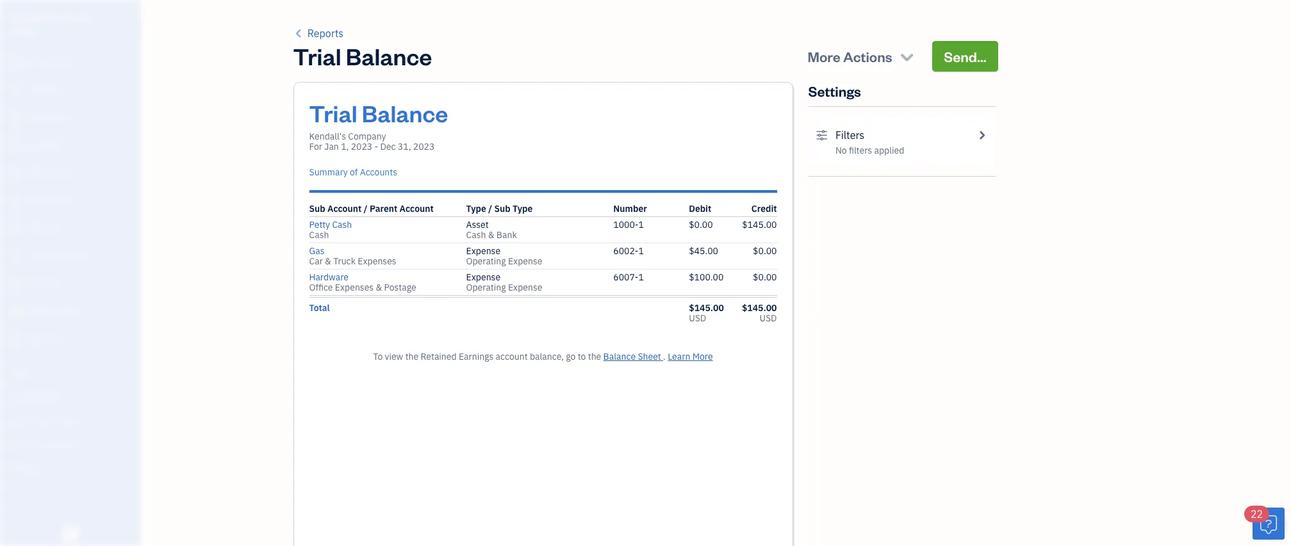 Task type: describe. For each thing, give the bounding box(es) containing it.
1 for 6002-
[[639, 245, 644, 257]]

2 vertical spatial balance
[[603, 351, 636, 363]]

1 vertical spatial more
[[692, 351, 713, 363]]

$100.00
[[689, 272, 724, 283]]

bank connections link
[[3, 434, 137, 456]]

& for gas
[[325, 256, 331, 267]]

operating for office expenses & postage
[[466, 282, 506, 293]]

settings link
[[3, 458, 137, 480]]

$0.00 for $100.00
[[753, 272, 777, 283]]

accounts
[[360, 167, 397, 178]]

1 horizontal spatial settings
[[808, 82, 861, 100]]

more actions button
[[796, 41, 927, 72]]

.
[[663, 351, 666, 363]]

team members
[[10, 392, 65, 402]]

owner
[[10, 26, 36, 36]]

settings inside main element
[[10, 463, 39, 474]]

connections
[[30, 440, 75, 450]]

reports button
[[293, 26, 344, 41]]

total link
[[309, 302, 330, 314]]

more inside dropdown button
[[808, 47, 841, 65]]

report image
[[8, 333, 24, 345]]

timer image
[[8, 250, 24, 263]]

to
[[578, 351, 586, 363]]

$45.00
[[689, 245, 718, 257]]

account
[[496, 351, 528, 363]]

1 2023 from the left
[[351, 141, 372, 153]]

expense operating expense for expenses
[[466, 245, 542, 267]]

kendall's company owner
[[10, 12, 92, 36]]

2 account from the left
[[400, 203, 434, 215]]

project image
[[8, 222, 24, 235]]

& for asset
[[488, 229, 494, 241]]

more actions
[[808, 47, 892, 65]]

resource center badge image
[[1253, 508, 1285, 540]]

and
[[31, 416, 45, 426]]

22 button
[[1244, 506, 1285, 540]]

freshbooks image
[[60, 526, 81, 541]]

1 $145.00 usd from the left
[[689, 302, 724, 324]]

kendall's inside "kendall's company owner"
[[10, 12, 49, 24]]

no filters applied
[[836, 145, 904, 156]]

retained
[[421, 351, 457, 363]]

balance for trial balance kendall's company for jan 1, 2023 - dec 31, 2023
[[362, 98, 448, 128]]

actions
[[843, 47, 892, 65]]

2 / from the left
[[488, 203, 492, 215]]

members
[[31, 392, 65, 402]]

bank inside the bank connections link
[[10, 440, 28, 450]]

type / sub type
[[466, 203, 533, 215]]

go
[[566, 351, 576, 363]]

chevronright image
[[976, 128, 988, 143]]

office
[[309, 282, 333, 293]]

2 type from the left
[[513, 203, 533, 215]]

send… button
[[933, 41, 998, 72]]

expense image
[[8, 195, 24, 208]]

6007-
[[613, 272, 639, 283]]

petty cash cash
[[309, 219, 352, 241]]

petty cash link
[[309, 219, 352, 231]]

postage
[[384, 282, 416, 293]]

cash for petty cash cash
[[332, 219, 352, 231]]

1 / from the left
[[364, 203, 368, 215]]

petty
[[309, 219, 330, 231]]

1 for 6007-
[[639, 272, 644, 283]]

for
[[309, 141, 322, 153]]

bank connections
[[10, 440, 75, 450]]

sub account / parent account
[[309, 203, 434, 215]]

learn
[[668, 351, 690, 363]]

filters
[[836, 129, 865, 142]]

items and services
[[10, 416, 77, 426]]

parent
[[370, 203, 397, 215]]

chart image
[[8, 305, 24, 318]]

company inside "kendall's company owner"
[[50, 12, 92, 24]]

dashboard image
[[8, 57, 24, 70]]

apps
[[10, 368, 29, 379]]

learn more link
[[668, 351, 713, 363]]

team members link
[[3, 386, 137, 409]]

hardware office expenses & postage
[[309, 272, 416, 293]]

1 sub from the left
[[309, 203, 325, 215]]

6002-
[[613, 245, 639, 257]]

6002-1
[[613, 245, 644, 257]]

1000-1
[[613, 219, 644, 231]]

gas
[[309, 245, 325, 257]]

of
[[350, 167, 358, 178]]

-
[[375, 141, 378, 153]]

balance,
[[530, 351, 564, 363]]

cash for asset cash & bank
[[466, 229, 486, 241]]

1 type from the left
[[466, 203, 486, 215]]

debit
[[689, 203, 711, 215]]

2 the from the left
[[588, 351, 601, 363]]

1 usd from the left
[[689, 313, 706, 324]]

number
[[613, 203, 647, 215]]

hardware
[[309, 272, 349, 283]]

chevrondown image
[[898, 47, 916, 65]]

1 the from the left
[[405, 351, 419, 363]]

1 account from the left
[[327, 203, 362, 215]]

money image
[[8, 277, 24, 290]]

company inside trial balance kendall's company for jan 1, 2023 - dec 31, 2023
[[348, 131, 386, 142]]



Task type: vqa. For each thing, say whether or not it's contained in the screenshot.
the Team
yes



Task type: locate. For each thing, give the bounding box(es) containing it.
kendall's up summary
[[309, 131, 346, 142]]

balance sheet link
[[603, 351, 663, 363]]

the right view on the bottom left of the page
[[405, 351, 419, 363]]

& inside hardware office expenses & postage
[[376, 282, 382, 293]]

expenses inside gas car & truck expenses
[[358, 256, 396, 267]]

type up asset
[[466, 203, 486, 215]]

items
[[10, 416, 29, 426]]

car
[[309, 256, 323, 267]]

0 vertical spatial expense operating expense
[[466, 245, 542, 267]]

trial up jan
[[309, 98, 357, 128]]

sub up the asset cash & bank
[[494, 203, 511, 215]]

2 1 from the top
[[639, 245, 644, 257]]

2 usd from the left
[[760, 313, 777, 324]]

1 horizontal spatial 2023
[[413, 141, 435, 153]]

2 vertical spatial $0.00
[[753, 272, 777, 283]]

& right car
[[325, 256, 331, 267]]

earnings
[[459, 351, 494, 363]]

2 horizontal spatial &
[[488, 229, 494, 241]]

1 horizontal spatial $145.00 usd
[[742, 302, 777, 324]]

$145.00
[[742, 219, 777, 231], [689, 302, 724, 314], [742, 302, 777, 314]]

1 horizontal spatial sub
[[494, 203, 511, 215]]

usd
[[689, 313, 706, 324], [760, 313, 777, 324]]

expense
[[466, 245, 501, 257], [508, 256, 542, 267], [466, 272, 501, 283], [508, 282, 542, 293]]

0 vertical spatial bank
[[497, 229, 517, 241]]

trial balance kendall's company for jan 1, 2023 - dec 31, 2023
[[309, 98, 448, 153]]

bank down items
[[10, 440, 28, 450]]

1 operating from the top
[[466, 256, 506, 267]]

the
[[405, 351, 419, 363], [588, 351, 601, 363]]

0 horizontal spatial &
[[325, 256, 331, 267]]

more
[[808, 47, 841, 65], [692, 351, 713, 363]]

sub
[[309, 203, 325, 215], [494, 203, 511, 215]]

jan
[[324, 141, 339, 153]]

1 horizontal spatial more
[[808, 47, 841, 65]]

cash down "type / sub type"
[[466, 229, 486, 241]]

0 vertical spatial settings
[[808, 82, 861, 100]]

kendall's up owner at the top of page
[[10, 12, 49, 24]]

2023
[[351, 141, 372, 153], [413, 141, 435, 153]]

kendall's inside trial balance kendall's company for jan 1, 2023 - dec 31, 2023
[[309, 131, 346, 142]]

1 vertical spatial operating
[[466, 282, 506, 293]]

0 vertical spatial $0.00
[[689, 219, 713, 231]]

bank
[[497, 229, 517, 241], [10, 440, 28, 450]]

settings
[[808, 82, 861, 100], [10, 463, 39, 474]]

3 1 from the top
[[639, 272, 644, 283]]

1 horizontal spatial &
[[376, 282, 382, 293]]

31,
[[398, 141, 411, 153]]

type
[[466, 203, 486, 215], [513, 203, 533, 215]]

0 horizontal spatial usd
[[689, 313, 706, 324]]

0 horizontal spatial type
[[466, 203, 486, 215]]

0 vertical spatial balance
[[346, 41, 432, 71]]

truck
[[333, 256, 356, 267]]

bank down "type / sub type"
[[497, 229, 517, 241]]

send…
[[944, 47, 987, 65]]

0 horizontal spatial cash
[[309, 229, 329, 241]]

type up the asset cash & bank
[[513, 203, 533, 215]]

0 horizontal spatial settings
[[10, 463, 39, 474]]

& inside the asset cash & bank
[[488, 229, 494, 241]]

to view the retained earnings account balance, go to the balance sheet . learn more
[[373, 351, 713, 363]]

1 vertical spatial expense operating expense
[[466, 272, 542, 293]]

main element
[[0, 0, 173, 547]]

expenses up hardware office expenses & postage
[[358, 256, 396, 267]]

apps link
[[3, 363, 137, 385]]

1 vertical spatial $0.00
[[753, 245, 777, 257]]

kendall's
[[10, 12, 49, 24], [309, 131, 346, 142]]

2023 right 31,
[[413, 141, 435, 153]]

1 vertical spatial settings
[[10, 463, 39, 474]]

&
[[488, 229, 494, 241], [325, 256, 331, 267], [376, 282, 382, 293]]

expenses down truck
[[335, 282, 374, 293]]

credit
[[752, 203, 777, 215]]

0 horizontal spatial sub
[[309, 203, 325, 215]]

& inside gas car & truck expenses
[[325, 256, 331, 267]]

1 for 1000-
[[639, 219, 644, 231]]

to
[[373, 351, 383, 363]]

chevronleft image
[[293, 26, 305, 41]]

operating for car & truck expenses
[[466, 256, 506, 267]]

cash up gas
[[309, 229, 329, 241]]

1000-
[[613, 219, 639, 231]]

cash right petty
[[332, 219, 352, 231]]

& left postage
[[376, 282, 382, 293]]

1 1 from the top
[[639, 219, 644, 231]]

reports
[[307, 27, 344, 40]]

payment image
[[8, 167, 24, 180]]

0 horizontal spatial the
[[405, 351, 419, 363]]

account right the parent
[[400, 203, 434, 215]]

operating
[[466, 256, 506, 267], [466, 282, 506, 293]]

1 down the 1000-1
[[639, 245, 644, 257]]

1 horizontal spatial kendall's
[[309, 131, 346, 142]]

$0.00 down debit
[[689, 219, 713, 231]]

$0.00 for $45.00
[[753, 245, 777, 257]]

1 horizontal spatial bank
[[497, 229, 517, 241]]

applied
[[874, 145, 904, 156]]

1 horizontal spatial cash
[[332, 219, 352, 231]]

1 horizontal spatial usd
[[760, 313, 777, 324]]

2 2023 from the left
[[413, 141, 435, 153]]

0 vertical spatial trial
[[293, 41, 341, 71]]

22
[[1251, 508, 1263, 521]]

0 horizontal spatial $145.00 usd
[[689, 302, 724, 324]]

asset cash & bank
[[466, 219, 517, 241]]

settings down more actions
[[808, 82, 861, 100]]

trial balance
[[293, 41, 432, 71]]

$145.00 usd
[[689, 302, 724, 324], [742, 302, 777, 324]]

2 expense operating expense from the top
[[466, 272, 542, 293]]

services
[[46, 416, 77, 426]]

cash inside the asset cash & bank
[[466, 229, 486, 241]]

2 operating from the top
[[466, 282, 506, 293]]

the right to
[[588, 351, 601, 363]]

expense operating expense
[[466, 245, 542, 267], [466, 272, 542, 293]]

& down "type / sub type"
[[488, 229, 494, 241]]

$0.00 right $100.00 at the right of the page
[[753, 272, 777, 283]]

2 $145.00 usd from the left
[[742, 302, 777, 324]]

1 horizontal spatial account
[[400, 203, 434, 215]]

0 vertical spatial operating
[[466, 256, 506, 267]]

1 down 6002-1
[[639, 272, 644, 283]]

account up the petty cash link
[[327, 203, 362, 215]]

1 vertical spatial balance
[[362, 98, 448, 128]]

0 horizontal spatial bank
[[10, 440, 28, 450]]

0 vertical spatial kendall's
[[10, 12, 49, 24]]

1 vertical spatial trial
[[309, 98, 357, 128]]

0 horizontal spatial company
[[50, 12, 92, 24]]

1 vertical spatial company
[[348, 131, 386, 142]]

0 horizontal spatial kendall's
[[10, 12, 49, 24]]

expense operating expense for postage
[[466, 272, 542, 293]]

client image
[[8, 85, 24, 97]]

account
[[327, 203, 362, 215], [400, 203, 434, 215]]

asset
[[466, 219, 489, 231]]

gas link
[[309, 245, 325, 257]]

hardware link
[[309, 272, 349, 283]]

1 horizontal spatial type
[[513, 203, 533, 215]]

expenses inside hardware office expenses & postage
[[335, 282, 374, 293]]

1
[[639, 219, 644, 231], [639, 245, 644, 257], [639, 272, 644, 283]]

2 vertical spatial 1
[[639, 272, 644, 283]]

6007-1
[[613, 272, 644, 283]]

company
[[50, 12, 92, 24], [348, 131, 386, 142]]

trial inside trial balance kendall's company for jan 1, 2023 - dec 31, 2023
[[309, 98, 357, 128]]

1 horizontal spatial company
[[348, 131, 386, 142]]

0 vertical spatial expenses
[[358, 256, 396, 267]]

invoice image
[[8, 140, 24, 153]]

0 vertical spatial more
[[808, 47, 841, 65]]

/ up asset
[[488, 203, 492, 215]]

2 vertical spatial &
[[376, 282, 382, 293]]

balance
[[346, 41, 432, 71], [362, 98, 448, 128], [603, 351, 636, 363]]

0 vertical spatial company
[[50, 12, 92, 24]]

0 horizontal spatial account
[[327, 203, 362, 215]]

filters
[[849, 145, 872, 156]]

1 down number
[[639, 219, 644, 231]]

expenses
[[358, 256, 396, 267], [335, 282, 374, 293]]

/ left the parent
[[364, 203, 368, 215]]

summary
[[309, 167, 348, 178]]

balance for trial balance
[[346, 41, 432, 71]]

no
[[836, 145, 847, 156]]

summary of accounts
[[309, 167, 397, 178]]

1,
[[341, 141, 349, 153]]

$0.00 down credit
[[753, 245, 777, 257]]

more left actions
[[808, 47, 841, 65]]

2 horizontal spatial cash
[[466, 229, 486, 241]]

sheet
[[638, 351, 661, 363]]

1 vertical spatial 1
[[639, 245, 644, 257]]

estimate image
[[8, 112, 24, 125]]

trial
[[293, 41, 341, 71], [309, 98, 357, 128]]

1 vertical spatial bank
[[10, 440, 28, 450]]

0 vertical spatial 1
[[639, 219, 644, 231]]

dec
[[380, 141, 396, 153]]

1 vertical spatial kendall's
[[309, 131, 346, 142]]

bank inside the asset cash & bank
[[497, 229, 517, 241]]

team
[[10, 392, 30, 402]]

0 horizontal spatial 2023
[[351, 141, 372, 153]]

1 horizontal spatial the
[[588, 351, 601, 363]]

settings image
[[816, 128, 828, 143]]

1 vertical spatial &
[[325, 256, 331, 267]]

1 horizontal spatial /
[[488, 203, 492, 215]]

total
[[309, 302, 330, 314]]

1 vertical spatial expenses
[[335, 282, 374, 293]]

1 expense operating expense from the top
[[466, 245, 542, 267]]

2023 left -
[[351, 141, 372, 153]]

trial for trial balance kendall's company for jan 1, 2023 - dec 31, 2023
[[309, 98, 357, 128]]

0 horizontal spatial more
[[692, 351, 713, 363]]

$0.00
[[689, 219, 713, 231], [753, 245, 777, 257], [753, 272, 777, 283]]

settings down the bank connections
[[10, 463, 39, 474]]

trial for trial balance
[[293, 41, 341, 71]]

view
[[385, 351, 403, 363]]

0 vertical spatial &
[[488, 229, 494, 241]]

sub up petty
[[309, 203, 325, 215]]

cash
[[332, 219, 352, 231], [309, 229, 329, 241], [466, 229, 486, 241]]

gas car & truck expenses
[[309, 245, 396, 267]]

0 horizontal spatial /
[[364, 203, 368, 215]]

trial down 'reports'
[[293, 41, 341, 71]]

items and services link
[[3, 410, 137, 433]]

more right learn
[[692, 351, 713, 363]]

2 sub from the left
[[494, 203, 511, 215]]

balance inside trial balance kendall's company for jan 1, 2023 - dec 31, 2023
[[362, 98, 448, 128]]



